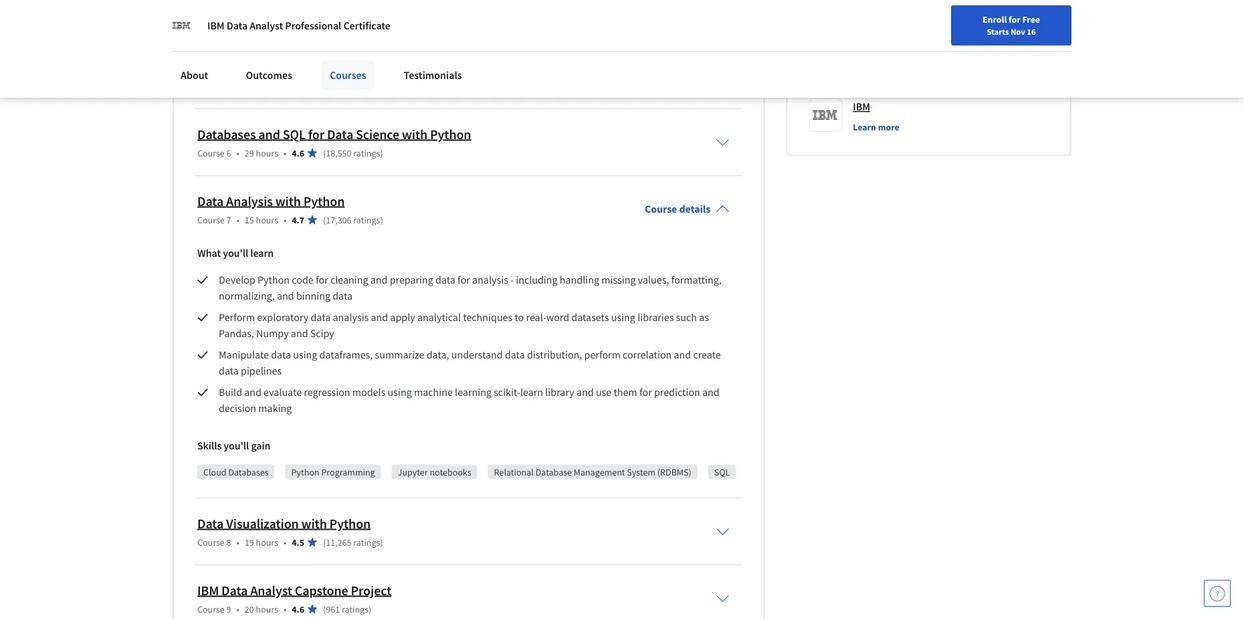 Task type: locate. For each thing, give the bounding box(es) containing it.
( down data visualization with python
[[323, 536, 326, 548]]

4.6 left 18,550
[[292, 147, 304, 159]]

( down databases and sql for data science with python
[[323, 147, 326, 159]]

testimonials link
[[396, 60, 470, 90]]

2 horizontal spatial using
[[611, 311, 636, 324]]

• down 'ibm data analyst capstone project' link
[[284, 603, 287, 615]]

with for data analysis with python
[[275, 193, 301, 209]]

analyst right the 4
[[250, 19, 283, 32]]

models
[[352, 386, 386, 399]]

database
[[536, 466, 572, 478]]

you'll right the what
[[223, 247, 248, 260]]

data analysis with python link
[[197, 193, 345, 209]]

career
[[931, 15, 957, 27]]

( for data
[[323, 603, 326, 615]]

4.5 for ( 3,684 ratings )
[[287, 80, 300, 92]]

using left libraries
[[611, 311, 636, 324]]

0 horizontal spatial learn
[[250, 247, 274, 260]]

course 9 • 20 hours •
[[197, 603, 287, 615]]

• right the 4
[[237, 13, 239, 25]]

course for course 5
[[197, 80, 225, 92]]

professional
[[285, 19, 341, 32]]

databases
[[197, 126, 256, 142], [228, 466, 269, 478]]

with down testimonials link
[[402, 126, 428, 142]]

ratings right 18,550
[[353, 147, 380, 159]]

-
[[511, 273, 514, 287]]

0 horizontal spatial using
[[293, 348, 317, 362]]

learn left library
[[520, 386, 543, 399]]

( 18,550 ratings )
[[323, 147, 383, 159]]

pipelines
[[241, 364, 282, 378]]

8 left 19
[[227, 536, 231, 548]]

decision
[[219, 402, 256, 415]]

data right preparing on the left top of page
[[436, 273, 456, 287]]

1 vertical spatial learn
[[520, 386, 543, 399]]

1 vertical spatial analyst
[[250, 582, 292, 599]]

data up 18,550
[[327, 126, 353, 142]]

data visualization with python
[[197, 515, 371, 532]]

) right 18,550
[[380, 147, 383, 159]]

them
[[614, 386, 637, 399]]

0 vertical spatial analyst
[[250, 19, 283, 32]]

python inside develop python code for cleaning and preparing data for analysis - including handling missing values, formatting, normalizing, and binning data
[[258, 273, 290, 287]]

data up 9
[[222, 582, 248, 599]]

evaluate
[[264, 386, 302, 399]]

programming
[[321, 466, 375, 478]]

0 horizontal spatial with
[[275, 193, 301, 209]]

8 right 5
[[245, 80, 249, 92]]

python down the testimonials
[[430, 126, 471, 142]]

1 horizontal spatial sql
[[714, 466, 730, 478]]

using
[[611, 311, 636, 324], [293, 348, 317, 362], [388, 386, 412, 399]]

1 vertical spatial 8
[[227, 536, 231, 548]]

learn
[[250, 247, 274, 260], [520, 386, 543, 399]]

ratings right 33,855
[[353, 13, 380, 25]]

0 vertical spatial analysis
[[472, 273, 508, 287]]

1 horizontal spatial 8
[[245, 80, 249, 92]]

1 horizontal spatial analysis
[[472, 273, 508, 287]]

None search field
[[191, 8, 512, 35]]

1 vertical spatial ibm
[[853, 100, 870, 113]]

hours for data
[[256, 603, 278, 615]]

( 3,684 ratings )
[[318, 80, 374, 92]]

hours for visualization
[[256, 536, 278, 548]]

29
[[245, 147, 254, 159]]

ratings right 3,684
[[344, 80, 371, 92]]

) right 11,265
[[380, 536, 383, 548]]

1 horizontal spatial learn
[[520, 386, 543, 399]]

2 horizontal spatial with
[[402, 126, 428, 142]]

and left "create"
[[674, 348, 691, 362]]

databases up 6
[[197, 126, 256, 142]]

( 11,265 ratings )
[[323, 536, 383, 548]]

python
[[197, 59, 239, 76], [430, 126, 471, 142], [304, 193, 345, 209], [258, 273, 290, 287], [291, 466, 320, 478], [330, 515, 371, 532]]

and left scipy
[[291, 327, 308, 340]]

) right 961
[[369, 603, 372, 615]]

outcomes link
[[238, 60, 300, 90]]

• right 6
[[237, 147, 239, 159]]

course left 19
[[197, 536, 225, 548]]

manipulate
[[219, 348, 269, 362]]

4.5 down 'python project for data science'
[[287, 80, 300, 92]]

formatting,
[[671, 273, 722, 287]]

using down scipy
[[293, 348, 317, 362]]

and right prediction
[[703, 386, 720, 399]]

ibm up course 9 • 20 hours •
[[197, 582, 219, 599]]

science up ( 3,684 ratings )
[[332, 59, 376, 76]]

ratings for ibm data analyst capstone project
[[342, 603, 369, 615]]

0 vertical spatial using
[[611, 311, 636, 324]]

course left 5
[[197, 80, 225, 92]]

1 vertical spatial analysis
[[333, 311, 369, 324]]

analysis up scipy
[[333, 311, 369, 324]]

course for course 7 • 15 hours •
[[197, 214, 225, 226]]

1 4.6 from the top
[[292, 13, 304, 25]]

4
[[227, 13, 231, 25]]

2 4.6 from the top
[[292, 147, 304, 159]]

for inside the build and evaluate regression models using machine learning scikit-learn library and use them for prediction and decision making
[[640, 386, 652, 399]]

• left 19
[[237, 536, 239, 548]]

course left 9
[[197, 603, 225, 615]]

ibm left the 4
[[207, 19, 225, 32]]

project
[[241, 59, 282, 76], [351, 582, 392, 599]]

enroll
[[983, 13, 1007, 25]]

more
[[878, 121, 900, 133]]

0 vertical spatial 4.6
[[292, 13, 304, 25]]

courses
[[330, 68, 366, 82]]

notebooks
[[430, 466, 471, 478]]

skills you'll gain
[[197, 439, 271, 453]]

library
[[545, 386, 575, 399]]

learn more button
[[853, 120, 900, 133]]

hours for analysis
[[256, 214, 278, 226]]

python up 17,306
[[304, 193, 345, 209]]

ratings right 17,306
[[353, 214, 380, 226]]

python up ( 11,265 ratings )
[[330, 515, 371, 532]]

9
[[227, 603, 231, 615]]

course left 6
[[197, 147, 225, 159]]

4.5
[[287, 80, 300, 92], [292, 536, 304, 548]]

( left courses link
[[318, 80, 321, 92]]

binning
[[296, 289, 331, 303]]

data up course 7 • 15 hours •
[[197, 193, 224, 209]]

3 4.6 from the top
[[292, 603, 304, 615]]

course inside dropdown button
[[645, 202, 677, 216]]

hours for and
[[256, 147, 278, 159]]

• right 7
[[237, 214, 239, 226]]

) for databases and sql for data science with python
[[380, 147, 383, 159]]

build and evaluate regression models using machine learning scikit-learn library and use them for prediction and decision making
[[219, 386, 722, 415]]

4.6 left 33,855
[[292, 13, 304, 25]]

science
[[332, 59, 376, 76], [356, 126, 399, 142]]

perform
[[584, 348, 621, 362]]

analysis left '-'
[[472, 273, 508, 287]]

sql right (rdbms)
[[714, 466, 730, 478]]

databases and sql for data science with python
[[197, 126, 471, 142]]

for inside enroll for free starts nov 16
[[1009, 13, 1021, 25]]

1 vertical spatial project
[[351, 582, 392, 599]]

18,550
[[326, 147, 352, 159]]

course details
[[645, 202, 711, 216]]

0 vertical spatial 4.5
[[287, 80, 300, 92]]

project up 8 hours •
[[241, 59, 282, 76]]

and left apply
[[371, 311, 388, 324]]

with up 4.7
[[275, 193, 301, 209]]

you'll for gain
[[224, 439, 249, 453]]

sql
[[283, 126, 306, 142], [714, 466, 730, 478]]

with up 11,265
[[301, 515, 327, 532]]

2 vertical spatial 4.6
[[292, 603, 304, 615]]

course left 7
[[197, 214, 225, 226]]

analyst up 20
[[250, 582, 292, 599]]

python left the 'code' in the top left of the page
[[258, 273, 290, 287]]

regression
[[304, 386, 350, 399]]

ibm up learn at the right of the page
[[853, 100, 870, 113]]

learning
[[455, 386, 492, 399]]

you'll
[[223, 247, 248, 260], [224, 439, 249, 453]]

0 vertical spatial 8
[[245, 80, 249, 92]]

databases down gain
[[228, 466, 269, 478]]

you'll left gain
[[224, 439, 249, 453]]

code
[[292, 273, 314, 287]]

ratings right 961
[[342, 603, 369, 615]]

• down python project for data science link
[[279, 80, 282, 92]]

2 vertical spatial using
[[388, 386, 412, 399]]

4.7
[[292, 214, 304, 226]]

( right 4.7
[[323, 214, 326, 226]]

using inside the perform exploratory data analysis and apply analytical techniques to real-word datasets using libraries such as pandas, numpy and scipy
[[611, 311, 636, 324]]

0 vertical spatial you'll
[[223, 247, 248, 260]]

1 vertical spatial with
[[275, 193, 301, 209]]

hours right 29
[[256, 147, 278, 159]]

2 vertical spatial ibm
[[197, 582, 219, 599]]

data up course 8 • 19 hours •
[[197, 515, 224, 532]]

hours right 20
[[256, 603, 278, 615]]

) right 33,855
[[380, 13, 383, 25]]

for
[[1009, 13, 1021, 25], [284, 59, 301, 76], [308, 126, 325, 142], [316, 273, 328, 287], [458, 273, 470, 287], [640, 386, 652, 399]]

hours right the 15
[[256, 214, 278, 226]]

) for data visualization with python
[[380, 536, 383, 548]]

data
[[227, 19, 248, 32], [303, 59, 330, 76], [327, 126, 353, 142], [197, 193, 224, 209], [197, 515, 224, 532], [222, 582, 248, 599]]

1 horizontal spatial with
[[301, 515, 327, 532]]

ibm link
[[853, 98, 870, 115]]

ibm
[[207, 19, 225, 32], [853, 100, 870, 113], [197, 582, 219, 599]]

( 961 ratings )
[[323, 603, 372, 615]]

hours down 'python project for data science'
[[251, 80, 274, 92]]

4.6
[[292, 13, 304, 25], [292, 147, 304, 159], [292, 603, 304, 615]]

your
[[892, 15, 910, 27]]

including
[[516, 273, 558, 287]]

0 vertical spatial project
[[241, 59, 282, 76]]

4.5 down data visualization with python link
[[292, 536, 304, 548]]

you'll for learn
[[223, 247, 248, 260]]

0 vertical spatial ibm
[[207, 19, 225, 32]]

1 vertical spatial 4.5
[[292, 536, 304, 548]]

(rdbms)
[[658, 466, 692, 478]]

data up scipy
[[311, 311, 331, 324]]

19
[[245, 536, 254, 548]]

) right 17,306
[[380, 214, 383, 226]]

hours right 25
[[256, 13, 278, 25]]

courses link
[[322, 60, 374, 90]]

science up ( 18,550 ratings )
[[356, 126, 399, 142]]

python project for data science
[[197, 59, 376, 76]]

prediction
[[654, 386, 700, 399]]

enroll for free starts nov 16
[[983, 13, 1040, 37]]

( down the "capstone"
[[323, 603, 326, 615]]

•
[[237, 13, 239, 25], [284, 13, 287, 25], [279, 80, 282, 92], [237, 147, 239, 159], [284, 147, 287, 159], [237, 214, 239, 226], [284, 214, 287, 226], [237, 536, 239, 548], [284, 536, 287, 548], [237, 603, 239, 615], [284, 603, 287, 615]]

0 vertical spatial learn
[[250, 247, 274, 260]]

0 vertical spatial sql
[[283, 126, 306, 142]]

sql up course 6 • 29 hours •
[[283, 126, 306, 142]]

15
[[245, 214, 254, 226]]

capstone
[[295, 582, 348, 599]]

0 horizontal spatial analysis
[[333, 311, 369, 324]]

ibm for ibm
[[853, 100, 870, 113]]

1 vertical spatial using
[[293, 348, 317, 362]]

course 7 • 15 hours •
[[197, 214, 287, 226]]

analysis inside the perform exploratory data analysis and apply analytical techniques to real-word datasets using libraries such as pandas, numpy and scipy
[[333, 311, 369, 324]]

learn down the 15
[[250, 247, 274, 260]]

using right models
[[388, 386, 412, 399]]

1 vertical spatial 4.6
[[292, 147, 304, 159]]

project up ( 961 ratings )
[[351, 582, 392, 599]]

nov
[[1011, 26, 1026, 37]]

6
[[227, 147, 231, 159]]

1 horizontal spatial using
[[388, 386, 412, 399]]

ibm data analyst professional certificate
[[207, 19, 391, 32]]

2 vertical spatial with
[[301, 515, 327, 532]]

4.6 down 'ibm data analyst capstone project' link
[[292, 603, 304, 615]]

and left use
[[577, 386, 594, 399]]

cloud
[[203, 466, 227, 478]]

hours right 19
[[256, 536, 278, 548]]

ratings right 11,265
[[353, 536, 380, 548]]

course left details
[[645, 202, 677, 216]]

ibm for ibm data analyst capstone project
[[197, 582, 219, 599]]

1 vertical spatial you'll
[[224, 439, 249, 453]]

0 horizontal spatial sql
[[283, 126, 306, 142]]

develop
[[219, 273, 255, 287]]



Task type: describe. For each thing, give the bounding box(es) containing it.
to
[[515, 311, 524, 324]]

develop python code for cleaning and preparing data for analysis - including handling missing values, formatting, normalizing, and binning data
[[219, 273, 724, 303]]

machine
[[414, 386, 453, 399]]

data down 'to' at the left bottom of the page
[[505, 348, 525, 362]]

learn inside the build and evaluate regression models using machine learning scikit-learn library and use them for prediction and decision making
[[520, 386, 543, 399]]

jupyter
[[398, 466, 428, 478]]

and up decision
[[244, 386, 262, 399]]

• right 25
[[284, 13, 287, 25]]

17,306
[[326, 214, 352, 226]]

python left programming
[[291, 466, 320, 478]]

data right the ibm image
[[227, 19, 248, 32]]

using inside manipulate data using dataframes, summarize data, understand data distribution, perform correlation and create data pipelines
[[293, 348, 317, 362]]

course for course 8 • 19 hours •
[[197, 536, 225, 548]]

course 4 • 25 hours •
[[197, 13, 287, 25]]

datasets
[[572, 311, 609, 324]]

0 vertical spatial with
[[402, 126, 428, 142]]

manipulate data using dataframes, summarize data, understand data distribution, perform correlation and create data pipelines
[[219, 348, 723, 378]]

course for course 9 • 20 hours •
[[197, 603, 225, 615]]

build
[[219, 386, 242, 399]]

4.6 for sql
[[292, 147, 304, 159]]

numpy
[[256, 327, 289, 340]]

handling
[[560, 273, 600, 287]]

0 horizontal spatial 8
[[227, 536, 231, 548]]

create
[[693, 348, 721, 362]]

system
[[627, 466, 656, 478]]

techniques
[[463, 311, 513, 324]]

0 vertical spatial databases
[[197, 126, 256, 142]]

analysis inside develop python code for cleaning and preparing data for analysis - including handling missing values, formatting, normalizing, and binning data
[[472, 273, 508, 287]]

data up build
[[219, 364, 239, 378]]

) right the courses
[[371, 80, 374, 92]]

11,265
[[326, 536, 352, 548]]

4.5 for ( 11,265 ratings )
[[292, 536, 304, 548]]

( for visualization
[[323, 536, 326, 548]]

ratings for databases and sql for data science with python
[[353, 147, 380, 159]]

cloud databases
[[203, 466, 269, 478]]

distribution,
[[527, 348, 582, 362]]

• left 4.7
[[284, 214, 287, 226]]

find your new career
[[873, 15, 957, 27]]

1 vertical spatial science
[[356, 126, 399, 142]]

details
[[679, 202, 711, 216]]

data analysis with python
[[197, 193, 345, 209]]

preparing
[[390, 273, 433, 287]]

course 6 • 29 hours •
[[197, 147, 287, 159]]

exploratory
[[257, 311, 309, 324]]

7
[[227, 214, 231, 226]]

ibm data analyst capstone project
[[197, 582, 392, 599]]

course for course 6 • 29 hours •
[[197, 147, 225, 159]]

• down data visualization with python
[[284, 536, 287, 548]]

cleaning
[[330, 273, 368, 287]]

apply
[[390, 311, 415, 324]]

visualization
[[226, 515, 299, 532]]

such
[[676, 311, 697, 324]]

data visualization with python link
[[197, 515, 371, 532]]

course left the 4
[[197, 13, 225, 25]]

perform
[[219, 311, 255, 324]]

what you'll learn
[[197, 247, 274, 260]]

scikit-
[[494, 386, 520, 399]]

new
[[912, 15, 929, 27]]

1 horizontal spatial project
[[351, 582, 392, 599]]

1 vertical spatial sql
[[714, 466, 730, 478]]

using inside the build and evaluate regression models using machine learning scikit-learn library and use them for prediction and decision making
[[388, 386, 412, 399]]

data,
[[427, 348, 449, 362]]

analysis
[[226, 193, 273, 209]]

find your new career link
[[866, 13, 964, 30]]

25
[[245, 13, 254, 25]]

5
[[227, 80, 231, 92]]

( 33,855 ratings )
[[323, 13, 383, 25]]

0 vertical spatial science
[[332, 59, 376, 76]]

analyst for professional
[[250, 19, 283, 32]]

help center image
[[1210, 585, 1226, 601]]

and up the exploratory
[[277, 289, 294, 303]]

and up course 6 • 29 hours •
[[258, 126, 280, 142]]

values,
[[638, 273, 669, 287]]

use
[[596, 386, 612, 399]]

and right cleaning
[[370, 273, 388, 287]]

show notifications image
[[1064, 17, 1080, 33]]

course details button
[[634, 184, 740, 234]]

• right 29
[[284, 147, 287, 159]]

data down numpy
[[271, 348, 291, 362]]

ibm for ibm data analyst professional certificate
[[207, 19, 225, 32]]

skills
[[197, 439, 222, 453]]

with for data visualization with python
[[301, 515, 327, 532]]

learn more
[[853, 121, 900, 133]]

summarize
[[375, 348, 425, 362]]

course for course details
[[645, 202, 677, 216]]

and inside manipulate data using dataframes, summarize data, understand data distribution, perform correlation and create data pipelines
[[674, 348, 691, 362]]

16
[[1027, 26, 1036, 37]]

real-
[[526, 311, 546, 324]]

gain
[[251, 439, 271, 453]]

scipy
[[310, 327, 334, 340]]

python up course 5
[[197, 59, 239, 76]]

outcomes
[[246, 68, 292, 82]]

( for analysis
[[323, 214, 326, 226]]

4.6 for analyst
[[292, 603, 304, 615]]

data inside the perform exploratory data analysis and apply analytical techniques to real-word datasets using libraries such as pandas, numpy and scipy
[[311, 311, 331, 324]]

understand
[[451, 348, 503, 362]]

management
[[574, 466, 625, 478]]

analyst for capstone
[[250, 582, 292, 599]]

data up 3,684
[[303, 59, 330, 76]]

) for data analysis with python
[[380, 214, 383, 226]]

jupyter notebooks
[[398, 466, 471, 478]]

data down cleaning
[[333, 289, 353, 303]]

english button
[[964, 0, 1044, 43]]

find
[[873, 15, 890, 27]]

libraries
[[638, 311, 674, 324]]

( left certificate
[[323, 13, 326, 25]]

ratings for data analysis with python
[[353, 214, 380, 226]]

relational
[[494, 466, 534, 478]]

word
[[546, 311, 569, 324]]

33,855
[[326, 13, 352, 25]]

• right 9
[[237, 603, 239, 615]]

course 5
[[197, 80, 231, 92]]

about link
[[173, 60, 216, 90]]

( for and
[[323, 147, 326, 159]]

1 vertical spatial databases
[[228, 466, 269, 478]]

python project for data science link
[[197, 59, 376, 76]]

learn
[[853, 121, 876, 133]]

) for ibm data analyst capstone project
[[369, 603, 372, 615]]

8 hours •
[[245, 80, 282, 92]]

0 horizontal spatial project
[[241, 59, 282, 76]]

ratings for data visualization with python
[[353, 536, 380, 548]]

ibm image
[[173, 16, 191, 35]]

certificate
[[344, 19, 391, 32]]



Task type: vqa. For each thing, say whether or not it's contained in the screenshot.


